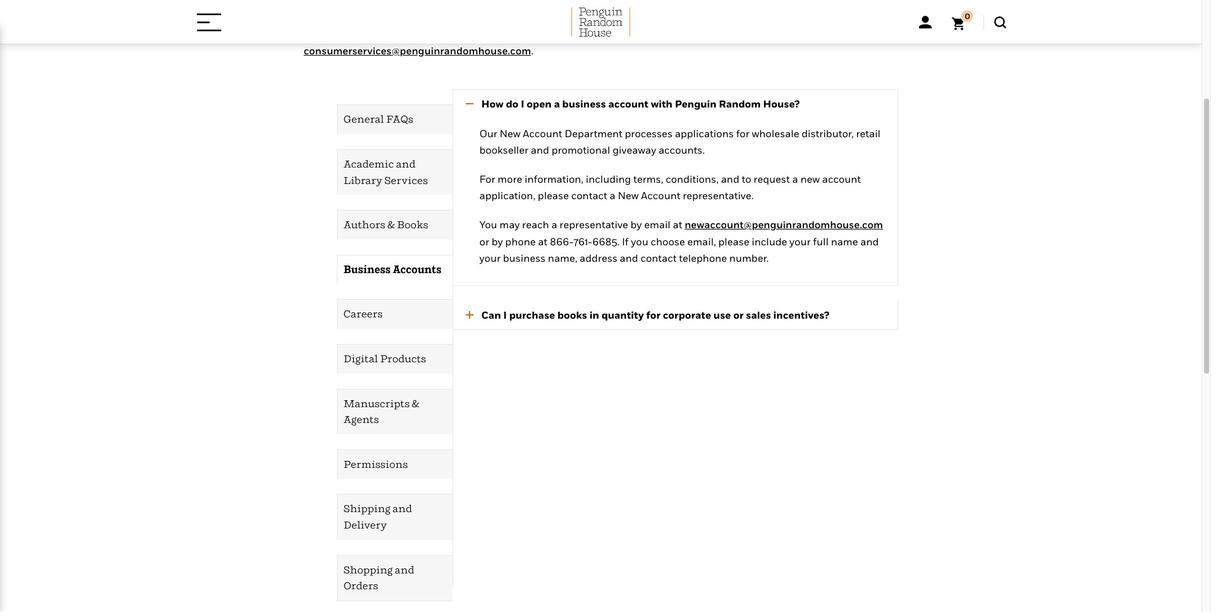 Task type: vqa. For each thing, say whether or not it's contained in the screenshot.
the "I" inside the How do I manage my subscriptions in Newsstand? Link
no



Task type: locate. For each thing, give the bounding box(es) containing it.
contact down choose
[[641, 251, 677, 264]]

i right can
[[504, 308, 507, 321]]

or
[[870, 12, 879, 24], [480, 235, 490, 248], [734, 308, 744, 321]]

0 horizontal spatial please
[[479, 28, 510, 41]]

1 horizontal spatial business
[[563, 98, 606, 110]]

penguin random house image
[[572, 8, 631, 37]]

to left request
[[742, 173, 752, 185]]

1 vertical spatial contact
[[572, 189, 608, 202]]

name,
[[548, 251, 578, 264]]

will
[[683, 0, 699, 8]]

0 horizontal spatial account
[[609, 98, 649, 110]]

0 vertical spatial contact
[[513, 28, 549, 41]]

menu containing general faqs
[[304, 105, 453, 601]]

1 vertical spatial promotional
[[552, 144, 611, 156]]

& inside authors & books link
[[388, 218, 395, 231]]

and down house
[[465, 12, 484, 24]]

please up number.
[[719, 235, 750, 248]]

and inside 'for more information, including terms, conditions, and to request a new account application, please contact a new account representative.'
[[722, 173, 740, 185]]

contact up .
[[513, 28, 549, 41]]

you inside the welcome to the penguin random house frequently asked questions page. you will find the most frequently asked questions regarding our books, our authors, and personal orders addressed in the categories below. for support related to a retail or promotional order for your business, please contact our customer service team at consumerservices@penguinrandomhouse.com .
[[663, 0, 681, 8]]

0 vertical spatial in
[[615, 12, 624, 24]]

order
[[365, 28, 390, 41]]

search image
[[995, 16, 1007, 28]]

your down may
[[480, 251, 501, 264]]

0 horizontal spatial for
[[393, 28, 406, 41]]

newaccount@penguinrandomhouse.com
[[685, 218, 884, 231]]

0 vertical spatial i
[[521, 98, 525, 110]]

more
[[498, 173, 523, 185]]

2 horizontal spatial or
[[870, 12, 879, 24]]

0 horizontal spatial business
[[503, 251, 546, 264]]

and right shipping
[[393, 502, 412, 515]]

shipping and delivery
[[344, 502, 412, 531]]

your inside the welcome to the penguin random house frequently asked questions page. you will find the most frequently asked questions regarding our books, our authors, and personal orders addressed in the categories below. for support related to a retail or promotional order for your business, please contact our customer service team at consumerservices@penguinrandomhouse.com .
[[408, 28, 430, 41]]

0 vertical spatial for
[[729, 12, 745, 24]]

1 vertical spatial account
[[823, 173, 862, 185]]

by down may
[[492, 235, 503, 248]]

you
[[663, 0, 681, 8], [480, 218, 498, 231]]

promotional down regarding
[[304, 28, 363, 41]]

0 vertical spatial your
[[408, 28, 430, 41]]

bookseller
[[480, 144, 529, 156]]

account left with
[[609, 98, 649, 110]]

contact inside the welcome to the penguin random house frequently asked questions page. you will find the most frequently asked questions regarding our books, our authors, and personal orders addressed in the categories below. for support related to a retail or promotional order for your business, please contact our customer service team at consumerservices@penguinrandomhouse.com .
[[513, 28, 549, 41]]

0 vertical spatial for
[[393, 28, 406, 41]]

reach
[[523, 218, 549, 231]]

shipping and delivery link
[[337, 495, 453, 540]]

random inside the welcome to the penguin random house frequently asked questions page. you will find the most frequently asked questions regarding our books, our authors, and personal orders addressed in the categories below. for support related to a retail or promotional order for your business, please contact our customer service team at consumerservices@penguinrandomhouse.com .
[[423, 0, 463, 8]]

business,
[[432, 28, 477, 41]]

1 vertical spatial in
[[590, 308, 600, 321]]

welcome
[[304, 0, 348, 8]]

can i purchase books in quantity for corporate use or sales incentives? link
[[453, 307, 885, 323]]

for left the wholesale in the right top of the page
[[737, 127, 750, 140]]

1 horizontal spatial account
[[823, 173, 862, 185]]

1 vertical spatial you
[[480, 218, 498, 231]]

2 horizontal spatial for
[[737, 127, 750, 140]]

0 horizontal spatial new
[[500, 127, 521, 140]]

0 horizontal spatial for
[[480, 173, 496, 185]]

menu
[[304, 105, 453, 601]]

your up consumerservices@penguinrandomhouse.com link
[[408, 28, 430, 41]]

page.
[[634, 0, 661, 8]]

for inside 'for more information, including terms, conditions, and to request a new account application, please contact a new account representative.'
[[480, 173, 496, 185]]

and up the information,
[[531, 144, 550, 156]]

to inside 'for more information, including terms, conditions, and to request a new account application, please contact a new account representative.'
[[742, 173, 752, 185]]

1 vertical spatial to
[[823, 12, 832, 24]]

0 vertical spatial account
[[523, 127, 563, 140]]

and inside the our new account department processes applications for wholesale distributor, retail bookseller and promotional giveaway accounts.
[[531, 144, 550, 156]]

or down questions
[[870, 12, 879, 24]]

1 horizontal spatial contact
[[572, 189, 608, 202]]

frequently
[[767, 0, 816, 8]]

1 vertical spatial for
[[737, 127, 750, 140]]

for inside the our new account department processes applications for wholesale distributor, retail bookseller and promotional giveaway accounts.
[[737, 127, 750, 140]]

a right open at the left
[[554, 98, 560, 110]]

can i purchase books in quantity for corporate use or sales incentives?
[[482, 308, 830, 321]]

library
[[344, 174, 383, 186]]

orders
[[530, 12, 561, 24]]

team
[[656, 28, 681, 41]]

service
[[619, 28, 654, 41]]

retail down questions
[[843, 12, 867, 24]]

0 vertical spatial penguin
[[380, 0, 420, 8]]

authors
[[344, 218, 386, 231]]

or right the use
[[734, 308, 744, 321]]

and up representative.
[[722, 173, 740, 185]]

including
[[586, 173, 631, 185]]

or for you may reach a representative by email at newaccount@penguinrandomhouse.com or by phone at 866-761-6685. if you choose email, please include your full name and your business name, address and contact telephone number.
[[480, 235, 490, 248]]

0 horizontal spatial you
[[480, 218, 498, 231]]

1 horizontal spatial for
[[729, 12, 745, 24]]

business up department
[[563, 98, 606, 110]]

1 horizontal spatial for
[[647, 308, 661, 321]]

random up authors,
[[423, 0, 463, 8]]

0 horizontal spatial account
[[523, 127, 563, 140]]

0 vertical spatial account
[[609, 98, 649, 110]]

a up the 866- at the left
[[552, 218, 558, 231]]

retail right distributor,
[[857, 127, 881, 140]]

how
[[482, 98, 504, 110]]

account down open at the left
[[523, 127, 563, 140]]

permissions
[[344, 458, 408, 470]]

email
[[645, 218, 671, 231]]

0 vertical spatial to
[[350, 0, 360, 8]]

the up service
[[626, 12, 642, 24]]

1 horizontal spatial please
[[538, 189, 569, 202]]

0 horizontal spatial i
[[504, 308, 507, 321]]

1 horizontal spatial or
[[734, 308, 744, 321]]

for more information, including terms, conditions, and to request a new account application, please contact a new account representative.
[[480, 173, 862, 202]]

1 vertical spatial account
[[642, 189, 681, 202]]

random left house?
[[719, 98, 761, 110]]

0 vertical spatial new
[[500, 127, 521, 140]]

to
[[350, 0, 360, 8], [823, 12, 832, 24], [742, 173, 752, 185]]

by up you
[[631, 218, 642, 231]]

delivery
[[344, 519, 387, 531]]

0 horizontal spatial the
[[362, 0, 378, 8]]

products
[[380, 352, 427, 365]]

1 vertical spatial or
[[480, 235, 490, 248]]

2 horizontal spatial our
[[551, 28, 567, 41]]

2 vertical spatial please
[[719, 235, 750, 248]]

i right 'do'
[[521, 98, 525, 110]]

digital products
[[344, 352, 427, 365]]

penguin up books,
[[380, 0, 420, 8]]

0 vertical spatial at
[[683, 28, 693, 41]]

contact inside 'for more information, including terms, conditions, and to request a new account application, please contact a new account representative.'
[[572, 189, 608, 202]]

1 vertical spatial by
[[492, 235, 503, 248]]

0 vertical spatial please
[[479, 28, 510, 41]]

for inside the welcome to the penguin random house frequently asked questions page. you will find the most frequently asked questions regarding our books, our authors, and personal orders addressed in the categories below. for support related to a retail or promotional order for your business, please contact our customer service team at consumerservices@penguinrandomhouse.com .
[[393, 28, 406, 41]]

2 horizontal spatial to
[[823, 12, 832, 24]]

1 horizontal spatial in
[[615, 12, 624, 24]]

0 horizontal spatial promotional
[[304, 28, 363, 41]]

by
[[631, 218, 642, 231], [492, 235, 503, 248]]

a inside the welcome to the penguin random house frequently asked questions page. you will find the most frequently asked questions regarding our books, our authors, and personal orders addressed in the categories below. for support related to a retail or promotional order for your business, please contact our customer service team at consumerservices@penguinrandomhouse.com .
[[835, 12, 840, 24]]

accounts.
[[659, 144, 705, 156]]

random
[[423, 0, 463, 8], [719, 98, 761, 110]]

new
[[500, 127, 521, 140], [618, 189, 639, 202]]

frequently
[[499, 0, 550, 8]]

a down asked
[[835, 12, 840, 24]]

and up services
[[396, 157, 416, 170]]

questions
[[583, 0, 632, 8]]

contact down including
[[572, 189, 608, 202]]

account right new
[[823, 173, 862, 185]]

0 horizontal spatial random
[[423, 0, 463, 8]]

your
[[408, 28, 430, 41], [790, 235, 811, 248], [480, 251, 501, 264]]

promotional down department
[[552, 144, 611, 156]]

request
[[754, 173, 791, 185]]

the right 'find'
[[723, 0, 738, 8]]

0 horizontal spatial contact
[[513, 28, 549, 41]]

new down including
[[618, 189, 639, 202]]

1 horizontal spatial &
[[412, 397, 420, 410]]

authors & books
[[344, 218, 429, 231]]

1 horizontal spatial you
[[663, 0, 681, 8]]

0 vertical spatial retail
[[843, 12, 867, 24]]

0 vertical spatial or
[[870, 12, 879, 24]]

& inside manuscripts & agents
[[412, 397, 420, 410]]

shopping cart image
[[952, 10, 974, 30]]

0 horizontal spatial &
[[388, 218, 395, 231]]

2 vertical spatial for
[[647, 308, 661, 321]]

0 vertical spatial by
[[631, 218, 642, 231]]

you inside you may reach a representative by email at newaccount@penguinrandomhouse.com or by phone at 866-761-6685. if you choose email, please include your full name and your business name, address and contact telephone number.
[[480, 218, 498, 231]]

0 horizontal spatial to
[[350, 0, 360, 8]]

applications
[[675, 127, 734, 140]]

penguin up the applications
[[675, 98, 717, 110]]

and right the 'shopping'
[[395, 563, 415, 576]]

to right welcome
[[350, 0, 360, 8]]

&
[[388, 218, 395, 231], [412, 397, 420, 410]]

distributor,
[[802, 127, 854, 140]]

the
[[362, 0, 378, 8], [723, 0, 738, 8], [626, 12, 642, 24]]

please down the information,
[[538, 189, 569, 202]]

to down asked
[[823, 12, 832, 24]]

for right quantity
[[647, 308, 661, 321]]

at down reach
[[538, 235, 548, 248]]

2 vertical spatial at
[[538, 235, 548, 248]]

our
[[353, 12, 369, 24], [405, 12, 421, 24], [551, 28, 567, 41]]

promotional
[[304, 28, 363, 41], [552, 144, 611, 156]]

1 vertical spatial retail
[[857, 127, 881, 140]]

1 horizontal spatial promotional
[[552, 144, 611, 156]]

& left books
[[388, 218, 395, 231]]

please down the personal
[[479, 28, 510, 41]]

& right manuscripts
[[412, 397, 420, 410]]

for down most
[[729, 12, 745, 24]]

business accounts link
[[337, 255, 453, 284]]

you left may
[[480, 218, 498, 231]]

your left the full
[[790, 235, 811, 248]]

and
[[465, 12, 484, 24], [531, 144, 550, 156], [396, 157, 416, 170], [722, 173, 740, 185], [861, 235, 879, 248], [620, 251, 639, 264], [393, 502, 412, 515], [395, 563, 415, 576]]

1 horizontal spatial your
[[480, 251, 501, 264]]

account down the terms,
[[642, 189, 681, 202]]

1 horizontal spatial random
[[719, 98, 761, 110]]

0 horizontal spatial by
[[492, 235, 503, 248]]

processes
[[625, 127, 673, 140]]

6685.
[[593, 235, 620, 248]]

may
[[500, 218, 520, 231]]

customer
[[570, 28, 617, 41]]

1 vertical spatial for
[[480, 173, 496, 185]]

academic and library services
[[344, 157, 428, 186]]

2 vertical spatial contact
[[641, 251, 677, 264]]

account inside 'for more information, including terms, conditions, and to request a new account application, please contact a new account representative.'
[[642, 189, 681, 202]]

consumerservices@penguinrandomhouse.com link
[[304, 44, 531, 57]]

incentives?
[[774, 308, 830, 321]]

you up categories
[[663, 0, 681, 8]]

representative
[[560, 218, 629, 231]]

in down the questions
[[615, 12, 624, 24]]

1 horizontal spatial new
[[618, 189, 639, 202]]

sign in image
[[919, 16, 932, 28]]

0 horizontal spatial or
[[480, 235, 490, 248]]

& for manuscripts
[[412, 397, 420, 410]]

0 vertical spatial &
[[388, 218, 395, 231]]

representative.
[[683, 189, 754, 202]]

1 vertical spatial random
[[719, 98, 761, 110]]

academic
[[344, 157, 394, 170]]

0 vertical spatial you
[[663, 0, 681, 8]]

0 horizontal spatial penguin
[[380, 0, 420, 8]]

for
[[393, 28, 406, 41], [737, 127, 750, 140], [647, 308, 661, 321]]

the up books,
[[362, 0, 378, 8]]

0 vertical spatial promotional
[[304, 28, 363, 41]]

1 horizontal spatial to
[[742, 173, 752, 185]]

1 vertical spatial penguin
[[675, 98, 717, 110]]

a inside you may reach a representative by email at newaccount@penguinrandomhouse.com or by phone at 866-761-6685. if you choose email, please include your full name and your business name, address and contact telephone number.
[[552, 218, 558, 231]]

books
[[558, 308, 588, 321]]

application,
[[480, 189, 536, 202]]

1 vertical spatial &
[[412, 397, 420, 410]]

for down books,
[[393, 28, 406, 41]]

authors & books link
[[337, 211, 453, 240]]

for left the more in the top of the page
[[480, 173, 496, 185]]

0 horizontal spatial your
[[408, 28, 430, 41]]

2 horizontal spatial please
[[719, 235, 750, 248]]

phone
[[506, 235, 536, 248]]

new up bookseller
[[500, 127, 521, 140]]

and inside shopping and orders
[[395, 563, 415, 576]]

at up choose
[[673, 218, 683, 231]]

i
[[521, 98, 525, 110], [504, 308, 507, 321]]

1 vertical spatial your
[[790, 235, 811, 248]]

our down orders
[[551, 28, 567, 41]]

new inside the our new account department processes applications for wholesale distributor, retail bookseller and promotional giveaway accounts.
[[500, 127, 521, 140]]

business down phone
[[503, 251, 546, 264]]

our up order
[[353, 12, 369, 24]]

1 vertical spatial business
[[503, 251, 546, 264]]

our right books,
[[405, 12, 421, 24]]

2 vertical spatial or
[[734, 308, 744, 321]]

or inside you may reach a representative by email at newaccount@penguinrandomhouse.com or by phone at 866-761-6685. if you choose email, please include your full name and your business name, address and contact telephone number.
[[480, 235, 490, 248]]

for inside the welcome to the penguin random house frequently asked questions page. you will find the most frequently asked questions regarding our books, our authors, and personal orders addressed in the categories below. for support related to a retail or promotional order for your business, please contact our customer service team at consumerservices@penguinrandomhouse.com .
[[729, 12, 745, 24]]

in right the books
[[590, 308, 600, 321]]

0 vertical spatial random
[[423, 0, 463, 8]]

1 vertical spatial please
[[538, 189, 569, 202]]

penguin inside the welcome to the penguin random house frequently asked questions page. you will find the most frequently asked questions regarding our books, our authors, and personal orders addressed in the categories below. for support related to a retail or promotional order for your business, please contact our customer service team at consumerservices@penguinrandomhouse.com .
[[380, 0, 420, 8]]

asked
[[818, 0, 846, 8]]

2 horizontal spatial contact
[[641, 251, 677, 264]]

or for can i purchase books in quantity for corporate use or sales incentives?
[[734, 308, 744, 321]]

new inside 'for more information, including terms, conditions, and to request a new account application, please contact a new account representative.'
[[618, 189, 639, 202]]

1 vertical spatial new
[[618, 189, 639, 202]]

or left phone
[[480, 235, 490, 248]]

at right team
[[683, 28, 693, 41]]

761-
[[574, 235, 593, 248]]

1 horizontal spatial penguin
[[675, 98, 717, 110]]

contact
[[513, 28, 549, 41], [572, 189, 608, 202], [641, 251, 677, 264]]

1 horizontal spatial account
[[642, 189, 681, 202]]

2 vertical spatial to
[[742, 173, 752, 185]]



Task type: describe. For each thing, give the bounding box(es) containing it.
digital
[[344, 352, 378, 365]]

use
[[714, 308, 731, 321]]

careers link
[[337, 300, 453, 329]]

name
[[832, 235, 859, 248]]

address
[[580, 251, 618, 264]]

please inside the welcome to the penguin random house frequently asked questions page. you will find the most frequently asked questions regarding our books, our authors, and personal orders addressed in the categories below. for support related to a retail or promotional order for your business, please contact our customer service team at consumerservices@penguinrandomhouse.com .
[[479, 28, 510, 41]]

welcome to the penguin random house frequently asked questions page. you will find the most frequently asked questions regarding our books, our authors, and personal orders addressed in the categories below. for support related to a retail or promotional order for your business, please contact our customer service team at consumerservices@penguinrandomhouse.com .
[[304, 0, 896, 57]]

1 horizontal spatial by
[[631, 218, 642, 231]]

information,
[[525, 173, 584, 185]]

1 vertical spatial at
[[673, 218, 683, 231]]

promotional inside the welcome to the penguin random house frequently asked questions page. you will find the most frequently asked questions regarding our books, our authors, and personal orders addressed in the categories below. for support related to a retail or promotional order for your business, please contact our customer service team at consumerservices@penguinrandomhouse.com .
[[304, 28, 363, 41]]

services
[[385, 174, 428, 186]]

and inside academic and library services
[[396, 157, 416, 170]]

categories
[[644, 12, 694, 24]]

can
[[482, 308, 501, 321]]

866-
[[550, 235, 574, 248]]

accounts
[[393, 263, 442, 276]]

corporate
[[663, 308, 712, 321]]

business inside you may reach a representative by email at newaccount@penguinrandomhouse.com or by phone at 866-761-6685. if you choose email, please include your full name and your business name, address and contact telephone number.
[[503, 251, 546, 264]]

addressed
[[563, 12, 612, 24]]

books
[[397, 218, 429, 231]]

regarding
[[304, 12, 351, 24]]

general faqs link
[[337, 105, 453, 134]]

2 horizontal spatial your
[[790, 235, 811, 248]]

0 horizontal spatial in
[[590, 308, 600, 321]]

at inside the welcome to the penguin random house frequently asked questions page. you will find the most frequently asked questions regarding our books, our authors, and personal orders addressed in the categories below. for support related to a retail or promotional order for your business, please contact our customer service team at consumerservices@penguinrandomhouse.com .
[[683, 28, 693, 41]]

number.
[[730, 251, 769, 264]]

terms,
[[634, 173, 664, 185]]

account inside the our new account department processes applications for wholesale distributor, retail bookseller and promotional giveaway accounts.
[[523, 127, 563, 140]]

open
[[527, 98, 552, 110]]

academic and library services link
[[337, 150, 453, 195]]

wholesale
[[752, 127, 800, 140]]

most
[[740, 0, 765, 8]]

and inside shipping and delivery
[[393, 502, 412, 515]]

digital products link
[[337, 345, 453, 374]]

questions
[[849, 0, 896, 8]]

department
[[565, 127, 623, 140]]

email,
[[688, 235, 716, 248]]

include
[[752, 235, 788, 248]]

consumerservices@penguinrandomhouse.com
[[304, 44, 531, 57]]

house
[[466, 0, 497, 8]]

please inside you may reach a representative by email at newaccount@penguinrandomhouse.com or by phone at 866-761-6685. if you choose email, please include your full name and your business name, address and contact telephone number.
[[719, 235, 750, 248]]

purchase
[[510, 308, 556, 321]]

newaccount@penguinrandomhouse.com link
[[685, 218, 884, 231]]

books,
[[372, 12, 403, 24]]

retail inside the our new account department processes applications for wholesale distributor, retail bookseller and promotional giveaway accounts.
[[857, 127, 881, 140]]

orders
[[344, 579, 378, 592]]

quantity
[[602, 308, 644, 321]]

a down including
[[610, 189, 616, 202]]

retail inside the welcome to the penguin random house frequently asked questions page. you will find the most frequently asked questions regarding our books, our authors, and personal orders addressed in the categories below. for support related to a retail or promotional order for your business, please contact our customer service team at consumerservices@penguinrandomhouse.com .
[[843, 12, 867, 24]]

personal
[[486, 12, 528, 24]]

manuscripts & agents link
[[337, 389, 453, 434]]

manuscripts
[[344, 397, 410, 410]]

promotional inside the our new account department processes applications for wholesale distributor, retail bookseller and promotional giveaway accounts.
[[552, 144, 611, 156]]

2 horizontal spatial the
[[723, 0, 738, 8]]

general
[[344, 113, 384, 125]]

choose
[[651, 235, 685, 248]]

for for bookseller
[[737, 127, 750, 140]]

or inside the welcome to the penguin random house frequently asked questions page. you will find the most frequently asked questions regarding our books, our authors, and personal orders addressed in the categories below. for support related to a retail or promotional order for your business, please contact our customer service team at consumerservices@penguinrandomhouse.com .
[[870, 12, 879, 24]]

contact inside you may reach a representative by email at newaccount@penguinrandomhouse.com or by phone at 866-761-6685. if you choose email, please include your full name and your business name, address and contact telephone number.
[[641, 251, 677, 264]]

please inside 'for more information, including terms, conditions, and to request a new account application, please contact a new account representative.'
[[538, 189, 569, 202]]

1 horizontal spatial our
[[405, 12, 421, 24]]

find
[[701, 0, 720, 8]]

shipping
[[344, 502, 391, 515]]

general faqs
[[344, 113, 414, 125]]

manuscripts & agents
[[344, 397, 420, 426]]

for for sales
[[647, 308, 661, 321]]

support
[[747, 12, 785, 24]]

account inside 'for more information, including terms, conditions, and to request a new account application, please contact a new account representative.'
[[823, 173, 862, 185]]

faqs
[[386, 113, 414, 125]]

business accounts
[[344, 263, 442, 276]]

in inside the welcome to the penguin random house frequently asked questions page. you will find the most frequently asked questions regarding our books, our authors, and personal orders addressed in the categories below. for support related to a retail or promotional order for your business, please contact our customer service team at consumerservices@penguinrandomhouse.com .
[[615, 12, 624, 24]]

0 horizontal spatial our
[[353, 12, 369, 24]]

telephone
[[680, 251, 727, 264]]

related
[[787, 12, 820, 24]]

shopping
[[344, 563, 393, 576]]

house?
[[764, 98, 800, 110]]

and down if
[[620, 251, 639, 264]]

permissions link
[[337, 450, 453, 479]]

business
[[344, 263, 391, 276]]

new
[[801, 173, 820, 185]]

and right name
[[861, 235, 879, 248]]

sales
[[747, 308, 772, 321]]

conditions,
[[666, 173, 719, 185]]

a left new
[[793, 173, 799, 185]]

giveaway
[[613, 144, 657, 156]]

.
[[531, 44, 534, 57]]

shopping and orders
[[344, 563, 415, 592]]

& for authors
[[388, 218, 395, 231]]

1 horizontal spatial the
[[626, 12, 642, 24]]

careers
[[344, 308, 383, 320]]

1 vertical spatial i
[[504, 308, 507, 321]]

how do i open a business account with penguin random house? link
[[453, 96, 885, 113]]

shopping and orders link
[[337, 556, 453, 601]]

and inside the welcome to the penguin random house frequently asked questions page. you will find the most frequently asked questions regarding our books, our authors, and personal orders addressed in the categories below. for support related to a retail or promotional order for your business, please contact our customer service team at consumerservices@penguinrandomhouse.com .
[[465, 12, 484, 24]]

agents
[[344, 413, 379, 426]]

our new account department processes applications for wholesale distributor, retail bookseller and promotional giveaway accounts.
[[480, 127, 881, 156]]

if
[[622, 235, 629, 248]]

you may reach a representative by email at newaccount@penguinrandomhouse.com or by phone at 866-761-6685. if you choose email, please include your full name and your business name, address and contact telephone number.
[[480, 218, 884, 264]]

below.
[[697, 12, 726, 24]]

1 horizontal spatial i
[[521, 98, 525, 110]]

0 vertical spatial business
[[563, 98, 606, 110]]

2 vertical spatial your
[[480, 251, 501, 264]]



